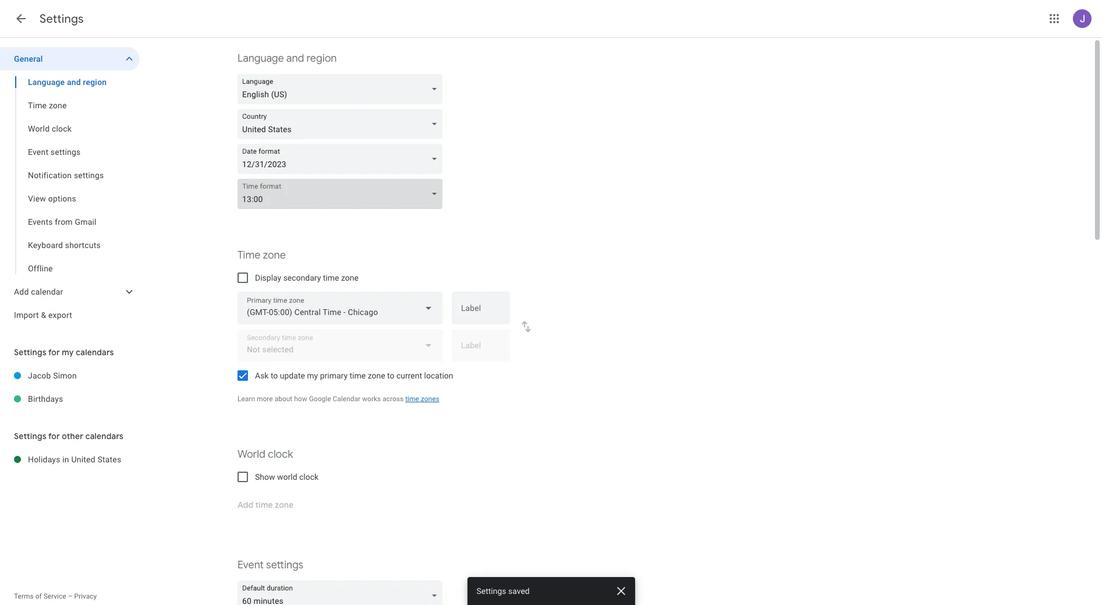 Task type: locate. For each thing, give the bounding box(es) containing it.
calendar
[[333, 395, 361, 403]]

view options
[[28, 194, 76, 203]]

0 horizontal spatial language
[[28, 77, 65, 87]]

0 horizontal spatial clock
[[52, 124, 72, 133]]

time
[[28, 101, 47, 110], [238, 249, 261, 262]]

1 vertical spatial event settings
[[238, 559, 304, 572]]

0 horizontal spatial event settings
[[28, 147, 81, 157]]

world clock up show
[[238, 448, 293, 461]]

2 horizontal spatial clock
[[299, 472, 319, 482]]

0 vertical spatial world clock
[[28, 124, 72, 133]]

0 vertical spatial settings
[[51, 147, 81, 157]]

display secondary time zone
[[255, 273, 359, 282]]

1 for from the top
[[48, 347, 60, 358]]

0 horizontal spatial to
[[271, 371, 278, 380]]

holidays in united states
[[28, 455, 121, 464]]

2 vertical spatial settings
[[266, 559, 304, 572]]

world inside tree
[[28, 124, 50, 133]]

Label for primary time zone. text field
[[461, 304, 501, 320]]

language inside tree
[[28, 77, 65, 87]]

settings
[[40, 12, 84, 26], [14, 347, 46, 358], [14, 431, 46, 442], [477, 587, 506, 596]]

settings
[[51, 147, 81, 157], [74, 171, 104, 180], [266, 559, 304, 572]]

0 vertical spatial time zone
[[28, 101, 67, 110]]

settings right go back 'icon'
[[40, 12, 84, 26]]

clock up the show world clock
[[268, 448, 293, 461]]

event settings inside group
[[28, 147, 81, 157]]

tree
[[0, 47, 140, 327]]

simon
[[53, 371, 77, 380]]

0 vertical spatial language and region
[[238, 52, 337, 65]]

general
[[14, 54, 43, 63]]

1 horizontal spatial my
[[307, 371, 318, 380]]

time right secondary
[[323, 273, 339, 282]]

time down general
[[28, 101, 47, 110]]

event settings
[[28, 147, 81, 157], [238, 559, 304, 572]]

how
[[294, 395, 307, 403]]

0 vertical spatial for
[[48, 347, 60, 358]]

1 horizontal spatial world clock
[[238, 448, 293, 461]]

to
[[271, 371, 278, 380], [387, 371, 395, 380]]

–
[[68, 592, 73, 601]]

1 horizontal spatial to
[[387, 371, 395, 380]]

from
[[55, 217, 73, 227]]

to right ask
[[271, 371, 278, 380]]

world up notification
[[28, 124, 50, 133]]

and
[[286, 52, 304, 65], [67, 77, 81, 87]]

1 horizontal spatial world
[[238, 448, 266, 461]]

add calendar
[[14, 287, 63, 296]]

1 vertical spatial world clock
[[238, 448, 293, 461]]

settings for my calendars tree
[[0, 364, 140, 411]]

import & export
[[14, 310, 72, 320]]

1 horizontal spatial language
[[238, 52, 284, 65]]

0 vertical spatial clock
[[52, 124, 72, 133]]

1 horizontal spatial event settings
[[238, 559, 304, 572]]

1 vertical spatial clock
[[268, 448, 293, 461]]

for up jacob simon
[[48, 347, 60, 358]]

to left current
[[387, 371, 395, 380]]

for for my
[[48, 347, 60, 358]]

time up display
[[238, 249, 261, 262]]

1 vertical spatial world
[[238, 448, 266, 461]]

notification settings
[[28, 171, 104, 180]]

zone down the "general" tree item
[[49, 101, 67, 110]]

1 vertical spatial for
[[48, 431, 60, 442]]

clock
[[52, 124, 72, 133], [268, 448, 293, 461], [299, 472, 319, 482]]

location
[[424, 371, 453, 380]]

settings left saved
[[477, 587, 506, 596]]

clock right world
[[299, 472, 319, 482]]

holidays in united states link
[[28, 448, 140, 471]]

1 vertical spatial time zone
[[238, 249, 286, 262]]

time zone up display
[[238, 249, 286, 262]]

holidays in united states tree item
[[0, 448, 140, 471]]

zone
[[49, 101, 67, 110], [263, 249, 286, 262], [341, 273, 359, 282], [368, 371, 385, 380]]

saved
[[509, 587, 530, 596]]

0 vertical spatial world
[[28, 124, 50, 133]]

1 vertical spatial and
[[67, 77, 81, 87]]

for
[[48, 347, 60, 358], [48, 431, 60, 442]]

0 vertical spatial event settings
[[28, 147, 81, 157]]

my
[[62, 347, 74, 358], [307, 371, 318, 380]]

0 horizontal spatial time zone
[[28, 101, 67, 110]]

event
[[28, 147, 48, 157], [238, 559, 264, 572]]

0 horizontal spatial language and region
[[28, 77, 107, 87]]

time zone down general
[[28, 101, 67, 110]]

world clock up notification
[[28, 124, 72, 133]]

calendars up jacob simon tree item in the left bottom of the page
[[76, 347, 114, 358]]

secondary
[[283, 273, 321, 282]]

calendars
[[76, 347, 114, 358], [85, 431, 124, 442]]

jacob simon tree item
[[0, 364, 140, 387]]

world
[[28, 124, 50, 133], [238, 448, 266, 461]]

service
[[43, 592, 66, 601]]

region
[[307, 52, 337, 65], [83, 77, 107, 87]]

calendars up states
[[85, 431, 124, 442]]

1 horizontal spatial time
[[238, 249, 261, 262]]

1 horizontal spatial and
[[286, 52, 304, 65]]

calendars for settings for other calendars
[[85, 431, 124, 442]]

world
[[277, 472, 297, 482]]

settings for settings saved
[[477, 587, 506, 596]]

about
[[275, 395, 293, 403]]

language and region inside tree
[[28, 77, 107, 87]]

2 vertical spatial clock
[[299, 472, 319, 482]]

other
[[62, 431, 83, 442]]

1 horizontal spatial language and region
[[238, 52, 337, 65]]

0 vertical spatial time
[[28, 101, 47, 110]]

1 horizontal spatial event
[[238, 559, 264, 572]]

time left zones
[[406, 395, 419, 403]]

learn more about how google calendar works across time zones
[[238, 395, 440, 403]]

show world clock
[[255, 472, 319, 482]]

time
[[323, 273, 339, 282], [350, 371, 366, 380], [406, 395, 419, 403]]

0 vertical spatial event
[[28, 147, 48, 157]]

language and region
[[238, 52, 337, 65], [28, 77, 107, 87]]

0 horizontal spatial world clock
[[28, 124, 72, 133]]

for left other
[[48, 431, 60, 442]]

0 vertical spatial my
[[62, 347, 74, 358]]

None field
[[238, 74, 447, 104], [238, 109, 447, 139], [238, 144, 447, 174], [238, 179, 447, 209], [238, 292, 443, 324], [238, 581, 447, 605], [238, 74, 447, 104], [238, 109, 447, 139], [238, 144, 447, 174], [238, 179, 447, 209], [238, 292, 443, 324], [238, 581, 447, 605]]

world clock inside tree
[[28, 124, 72, 133]]

time right primary
[[350, 371, 366, 380]]

0 vertical spatial region
[[307, 52, 337, 65]]

settings for settings for my calendars
[[14, 347, 46, 358]]

events from gmail
[[28, 217, 96, 227]]

0 horizontal spatial and
[[67, 77, 81, 87]]

import
[[14, 310, 39, 320]]

0 vertical spatial time
[[323, 273, 339, 282]]

1 vertical spatial calendars
[[85, 431, 124, 442]]

1 to from the left
[[271, 371, 278, 380]]

world up show
[[238, 448, 266, 461]]

clock inside tree
[[52, 124, 72, 133]]

settings for settings
[[40, 12, 84, 26]]

1 vertical spatial time
[[350, 371, 366, 380]]

time zone inside tree
[[28, 101, 67, 110]]

terms of service – privacy
[[14, 592, 97, 601]]

0 vertical spatial calendars
[[76, 347, 114, 358]]

states
[[98, 455, 121, 464]]

2 for from the top
[[48, 431, 60, 442]]

0 horizontal spatial time
[[28, 101, 47, 110]]

holidays
[[28, 455, 60, 464]]

united
[[71, 455, 95, 464]]

0 horizontal spatial world
[[28, 124, 50, 133]]

time zone
[[28, 101, 67, 110], [238, 249, 286, 262]]

1 vertical spatial my
[[307, 371, 318, 380]]

calendar
[[31, 287, 63, 296]]

1 vertical spatial language and region
[[28, 77, 107, 87]]

my up jacob simon tree item in the left bottom of the page
[[62, 347, 74, 358]]

0 horizontal spatial event
[[28, 147, 48, 157]]

settings for other calendars
[[14, 431, 124, 442]]

my right update
[[307, 371, 318, 380]]

language
[[238, 52, 284, 65], [28, 77, 65, 87]]

event inside group
[[28, 147, 48, 157]]

group containing language and region
[[0, 70, 140, 280]]

show
[[255, 472, 275, 482]]

1 horizontal spatial region
[[307, 52, 337, 65]]

group
[[0, 70, 140, 280]]

for for other
[[48, 431, 60, 442]]

1 vertical spatial region
[[83, 77, 107, 87]]

settings up jacob
[[14, 347, 46, 358]]

&
[[41, 310, 46, 320]]

settings up holidays
[[14, 431, 46, 442]]

1 vertical spatial language
[[28, 77, 65, 87]]

world clock
[[28, 124, 72, 133], [238, 448, 293, 461]]

zone up works
[[368, 371, 385, 380]]

2 horizontal spatial time
[[406, 395, 419, 403]]

0 vertical spatial and
[[286, 52, 304, 65]]

clock up notification settings
[[52, 124, 72, 133]]

display
[[255, 273, 281, 282]]

notification
[[28, 171, 72, 180]]



Task type: vqa. For each thing, say whether or not it's contained in the screenshot.
the Notification
yes



Task type: describe. For each thing, give the bounding box(es) containing it.
update
[[280, 371, 305, 380]]

google
[[309, 395, 331, 403]]

options
[[48, 194, 76, 203]]

0 vertical spatial language
[[238, 52, 284, 65]]

in
[[62, 455, 69, 464]]

settings heading
[[40, 12, 84, 26]]

view
[[28, 194, 46, 203]]

birthdays
[[28, 394, 63, 404]]

across
[[383, 395, 404, 403]]

1 vertical spatial settings
[[74, 171, 104, 180]]

keyboard shortcuts
[[28, 241, 101, 250]]

gmail
[[75, 217, 96, 227]]

terms
[[14, 592, 34, 601]]

zones
[[421, 395, 440, 403]]

1 horizontal spatial time zone
[[238, 249, 286, 262]]

0 horizontal spatial time
[[323, 273, 339, 282]]

0 horizontal spatial my
[[62, 347, 74, 358]]

privacy
[[74, 592, 97, 601]]

settings saved
[[477, 587, 530, 596]]

time inside tree
[[28, 101, 47, 110]]

more
[[257, 395, 273, 403]]

0 horizontal spatial region
[[83, 77, 107, 87]]

2 to from the left
[[387, 371, 395, 380]]

1 vertical spatial event
[[238, 559, 264, 572]]

zone right secondary
[[341, 273, 359, 282]]

Label for secondary time zone. text field
[[461, 341, 501, 358]]

add
[[14, 287, 29, 296]]

learn
[[238, 395, 255, 403]]

ask
[[255, 371, 269, 380]]

works
[[362, 395, 381, 403]]

settings for my calendars
[[14, 347, 114, 358]]

general tree item
[[0, 47, 140, 70]]

tree containing general
[[0, 47, 140, 327]]

go back image
[[14, 12, 28, 26]]

current
[[397, 371, 422, 380]]

1 horizontal spatial clock
[[268, 448, 293, 461]]

1 vertical spatial time
[[238, 249, 261, 262]]

zone up display
[[263, 249, 286, 262]]

export
[[48, 310, 72, 320]]

events
[[28, 217, 53, 227]]

shortcuts
[[65, 241, 101, 250]]

and inside tree
[[67, 77, 81, 87]]

keyboard
[[28, 241, 63, 250]]

birthdays link
[[28, 387, 140, 411]]

birthdays tree item
[[0, 387, 140, 411]]

ask to update my primary time zone to current location
[[255, 371, 453, 380]]

primary
[[320, 371, 348, 380]]

offline
[[28, 264, 53, 273]]

settings for settings for other calendars
[[14, 431, 46, 442]]

2 vertical spatial time
[[406, 395, 419, 403]]

of
[[35, 592, 42, 601]]

calendars for settings for my calendars
[[76, 347, 114, 358]]

1 horizontal spatial time
[[350, 371, 366, 380]]

jacob
[[28, 371, 51, 380]]

terms of service link
[[14, 592, 66, 601]]

time zones link
[[406, 395, 440, 403]]

jacob simon
[[28, 371, 77, 380]]

privacy link
[[74, 592, 97, 601]]



